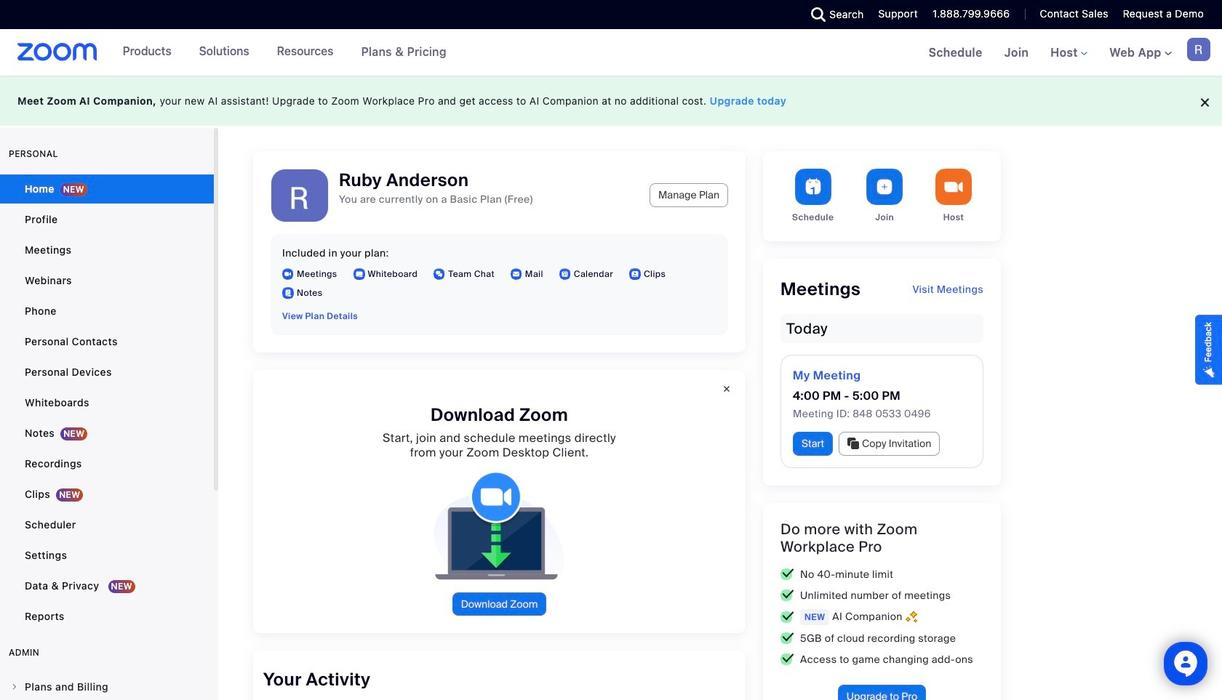 Task type: vqa. For each thing, say whether or not it's contained in the screenshot.
the arrow down "image"
no



Task type: describe. For each thing, give the bounding box(es) containing it.
4 check box image from the top
[[781, 654, 795, 666]]

profile.zoom_whiteboard image
[[353, 268, 365, 280]]

download zoom image
[[423, 472, 576, 581]]

schedule image
[[795, 169, 831, 205]]

personal menu menu
[[0, 175, 214, 633]]

meetings navigation
[[918, 29, 1222, 77]]

profile.zoom_meetings image
[[282, 268, 294, 280]]

advanced feature image
[[906, 611, 917, 624]]

1 check box image from the top
[[781, 569, 795, 581]]

check box image
[[781, 612, 795, 623]]

product information navigation
[[112, 29, 458, 76]]

right image
[[10, 683, 19, 692]]



Task type: locate. For each thing, give the bounding box(es) containing it.
check box image
[[781, 569, 795, 581], [781, 590, 795, 602], [781, 633, 795, 645], [781, 654, 795, 666]]

2 check box image from the top
[[781, 590, 795, 602]]

footer
[[0, 76, 1222, 126]]

profile.zoom_mail image
[[511, 268, 522, 280]]

profile.zoom_clips image
[[629, 268, 641, 280]]

host image
[[936, 169, 972, 205]]

zoom logo image
[[17, 43, 97, 61]]

join image
[[867, 169, 903, 205]]

profile.zoom_notes image
[[282, 287, 294, 299]]

banner
[[0, 29, 1222, 77]]

menu item
[[0, 674, 214, 701]]

3 check box image from the top
[[781, 633, 795, 645]]

profile.zoom_team_chat image
[[434, 268, 445, 280]]

profile.zoom_calendar image
[[559, 268, 571, 280]]

profile picture image
[[1187, 38, 1211, 61]]

avatar image
[[271, 170, 328, 226]]



